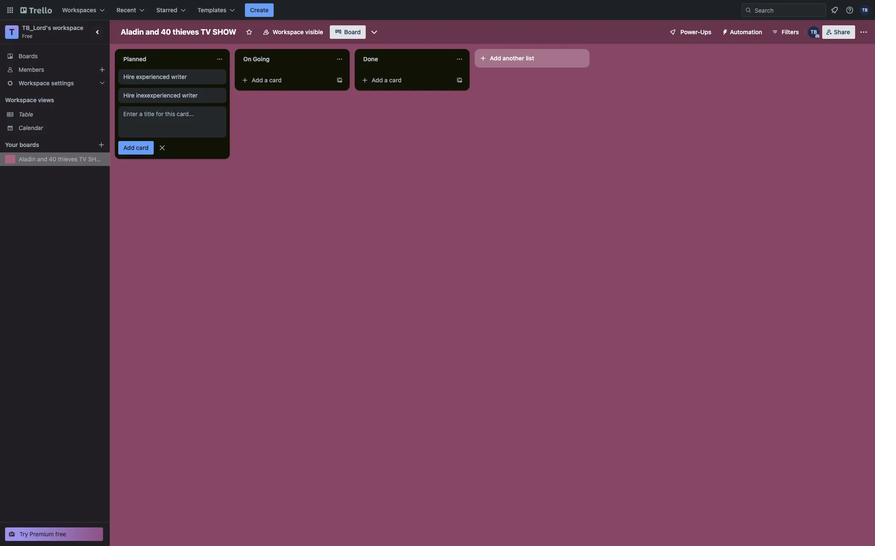 Task type: locate. For each thing, give the bounding box(es) containing it.
list
[[526, 54, 534, 62]]

share
[[834, 28, 850, 35]]

0 horizontal spatial add a card button
[[238, 73, 333, 87]]

recent button
[[112, 3, 150, 17]]

1 add a card button from the left
[[238, 73, 333, 87]]

add a card
[[252, 76, 282, 84], [372, 76, 402, 84]]

workspace for workspace views
[[5, 96, 37, 103]]

add a card down done
[[372, 76, 402, 84]]

1 vertical spatial workspace
[[19, 79, 50, 87]]

inexexperienced
[[136, 92, 180, 99]]

0 horizontal spatial 40
[[49, 155, 56, 163]]

try
[[19, 530, 28, 538]]

1 create from template… image from the left
[[336, 77, 343, 84]]

Search field
[[752, 4, 826, 16]]

aladin down the recent popup button at the top left of the page
[[121, 27, 144, 36]]

0 horizontal spatial a
[[264, 76, 268, 84]]

1 vertical spatial aladin
[[19, 155, 35, 163]]

workspace visible
[[273, 28, 323, 35]]

0 vertical spatial workspace
[[273, 28, 304, 35]]

writer down hire experienced writer link
[[182, 92, 198, 99]]

and down your boards with 1 items element
[[37, 155, 47, 163]]

0 horizontal spatial card
[[136, 144, 149, 151]]

aladin and 40 thieves tv show down starred dropdown button
[[121, 27, 236, 36]]

writer
[[171, 73, 187, 80], [182, 92, 198, 99]]

hire down the planned
[[123, 73, 134, 80]]

hire inside "link"
[[123, 92, 134, 99]]

add down on going
[[252, 76, 263, 84]]

add right add board image
[[123, 144, 135, 151]]

table link
[[19, 110, 105, 119]]

a down done text field at the top
[[384, 76, 388, 84]]

1 vertical spatial thieves
[[58, 155, 77, 163]]

1 horizontal spatial aladin
[[121, 27, 144, 36]]

1 horizontal spatial add a card
[[372, 76, 402, 84]]

1 horizontal spatial 40
[[161, 27, 171, 36]]

writer for hire inexexperienced writer
[[182, 92, 198, 99]]

0 vertical spatial writer
[[171, 73, 187, 80]]

0 vertical spatial hire
[[123, 73, 134, 80]]

hire inexexperienced writer
[[123, 92, 198, 99]]

add inside button
[[123, 144, 135, 151]]

aladin inside text field
[[121, 27, 144, 36]]

2 a from the left
[[384, 76, 388, 84]]

tb_lord's
[[22, 24, 51, 31]]

aladin and 40 thieves tv show down your boards with 1 items element
[[19, 155, 106, 163]]

add for add a card button associated with done
[[372, 76, 383, 84]]

2 add a card button from the left
[[358, 73, 453, 87]]

hire experienced writer
[[123, 73, 187, 80]]

1 a from the left
[[264, 76, 268, 84]]

search image
[[745, 7, 752, 14]]

create from template… image
[[336, 77, 343, 84], [456, 77, 463, 84]]

boards
[[19, 141, 39, 148]]

open information menu image
[[846, 6, 854, 14]]

workspace navigation collapse icon image
[[92, 26, 104, 38]]

1 vertical spatial 40
[[49, 155, 56, 163]]

show
[[213, 27, 236, 36], [88, 155, 106, 163]]

tv down templates
[[201, 27, 211, 36]]

try premium free
[[19, 530, 66, 538]]

2 create from template… image from the left
[[456, 77, 463, 84]]

table
[[19, 111, 33, 118]]

and down starred
[[146, 27, 159, 36]]

2 hire from the top
[[123, 92, 134, 99]]

workspace left visible at the top of the page
[[273, 28, 304, 35]]

writer up hire inexexperienced writer "link"
[[171, 73, 187, 80]]

1 vertical spatial show
[[88, 155, 106, 163]]

views
[[38, 96, 54, 103]]

1 horizontal spatial tv
[[201, 27, 211, 36]]

0 horizontal spatial create from template… image
[[336, 77, 343, 84]]

a down the going
[[264, 76, 268, 84]]

show inside text field
[[213, 27, 236, 36]]

try premium free button
[[5, 527, 103, 541]]

this member is an admin of this board. image
[[815, 34, 819, 38]]

aladin and 40 thieves tv show
[[121, 27, 236, 36], [19, 155, 106, 163]]

show down templates popup button
[[213, 27, 236, 36]]

0 vertical spatial tv
[[201, 27, 211, 36]]

2 vertical spatial workspace
[[5, 96, 37, 103]]

40
[[161, 27, 171, 36], [49, 155, 56, 163]]

add a card button down on going text field at the top of the page
[[238, 73, 333, 87]]

hire
[[123, 73, 134, 80], [123, 92, 134, 99]]

0 notifications image
[[829, 5, 840, 15]]

filters
[[782, 28, 799, 35]]

workspace down members
[[19, 79, 50, 87]]

tv down "calendar" link
[[79, 155, 87, 163]]

0 vertical spatial show
[[213, 27, 236, 36]]

40 down starred
[[161, 27, 171, 36]]

workspace for workspace visible
[[273, 28, 304, 35]]

1 horizontal spatial and
[[146, 27, 159, 36]]

power-
[[681, 28, 700, 35]]

add
[[490, 54, 501, 62], [252, 76, 263, 84], [372, 76, 383, 84], [123, 144, 135, 151]]

workspace views
[[5, 96, 54, 103]]

thieves
[[173, 27, 199, 36], [58, 155, 77, 163]]

card down done text field at the top
[[389, 76, 402, 84]]

aladin
[[121, 27, 144, 36], [19, 155, 35, 163]]

share button
[[822, 25, 855, 39]]

1 horizontal spatial create from template… image
[[456, 77, 463, 84]]

1 add a card from the left
[[252, 76, 282, 84]]

0 vertical spatial aladin and 40 thieves tv show
[[121, 27, 236, 36]]

writer inside "link"
[[182, 92, 198, 99]]

tv
[[201, 27, 211, 36], [79, 155, 87, 163]]

boards link
[[0, 49, 110, 63]]

card left cancel image
[[136, 144, 149, 151]]

0 horizontal spatial add a card
[[252, 76, 282, 84]]

your boards
[[5, 141, 39, 148]]

1 horizontal spatial aladin and 40 thieves tv show
[[121, 27, 236, 36]]

t
[[9, 27, 14, 37]]

your
[[5, 141, 18, 148]]

add inside button
[[490, 54, 501, 62]]

0 horizontal spatial thieves
[[58, 155, 77, 163]]

experienced
[[136, 73, 170, 80]]

another
[[503, 54, 524, 62]]

workspace up 'table'
[[5, 96, 37, 103]]

0 vertical spatial and
[[146, 27, 159, 36]]

and
[[146, 27, 159, 36], [37, 155, 47, 163]]

1 horizontal spatial a
[[384, 76, 388, 84]]

back to home image
[[20, 3, 52, 17]]

starred
[[156, 6, 177, 14]]

add a card button
[[238, 73, 333, 87], [358, 73, 453, 87]]

1 hire from the top
[[123, 73, 134, 80]]

add left the another
[[490, 54, 501, 62]]

card down on going text field at the top of the page
[[269, 76, 282, 84]]

0 horizontal spatial aladin
[[19, 155, 35, 163]]

add another list button
[[475, 49, 590, 68]]

1 vertical spatial writer
[[182, 92, 198, 99]]

2 horizontal spatial card
[[389, 76, 402, 84]]

0 horizontal spatial and
[[37, 155, 47, 163]]

cancel image
[[158, 144, 166, 152]]

add a card button down done text field at the top
[[358, 73, 453, 87]]

card for done
[[389, 76, 402, 84]]

add a card for on going
[[252, 76, 282, 84]]

planned
[[123, 55, 146, 63]]

0 vertical spatial 40
[[161, 27, 171, 36]]

recent
[[117, 6, 136, 14]]

0 vertical spatial aladin
[[121, 27, 144, 36]]

1 horizontal spatial show
[[213, 27, 236, 36]]

thieves inside text field
[[173, 27, 199, 36]]

a
[[264, 76, 268, 84], [384, 76, 388, 84]]

40 down your boards with 1 items element
[[49, 155, 56, 163]]

hire left inexexperienced
[[123, 92, 134, 99]]

1 horizontal spatial card
[[269, 76, 282, 84]]

workspace visible button
[[257, 25, 328, 39]]

starred button
[[151, 3, 191, 17]]

0 horizontal spatial show
[[88, 155, 106, 163]]

thieves down your boards with 1 items element
[[58, 155, 77, 163]]

members link
[[0, 63, 110, 76]]

add a card down the going
[[252, 76, 282, 84]]

show down add board image
[[88, 155, 106, 163]]

automation button
[[718, 25, 767, 39]]

aladin down boards
[[19, 155, 35, 163]]

boards
[[19, 52, 38, 60]]

0 vertical spatial thieves
[[173, 27, 199, 36]]

workspace inside dropdown button
[[19, 79, 50, 87]]

1 horizontal spatial thieves
[[173, 27, 199, 36]]

going
[[253, 55, 270, 63]]

1 vertical spatial tv
[[79, 155, 87, 163]]

on going
[[243, 55, 270, 63]]

aladin and 40 thieves tv show link
[[19, 155, 106, 163]]

thieves down starred dropdown button
[[173, 27, 199, 36]]

t link
[[5, 25, 19, 39]]

workspace inside button
[[273, 28, 304, 35]]

add card
[[123, 144, 149, 151]]

Done text field
[[358, 52, 451, 66]]

card
[[269, 76, 282, 84], [389, 76, 402, 84], [136, 144, 149, 151]]

automation
[[730, 28, 762, 35]]

1 horizontal spatial add a card button
[[358, 73, 453, 87]]

workspace
[[273, 28, 304, 35], [19, 79, 50, 87], [5, 96, 37, 103]]

1 vertical spatial aladin and 40 thieves tv show
[[19, 155, 106, 163]]

1 vertical spatial hire
[[123, 92, 134, 99]]

add down done
[[372, 76, 383, 84]]

done
[[363, 55, 378, 63]]

2 add a card from the left
[[372, 76, 402, 84]]

Planned text field
[[118, 52, 211, 66]]



Task type: describe. For each thing, give the bounding box(es) containing it.
tb_lord (tylerblack44) image
[[808, 26, 820, 38]]

power-ups
[[681, 28, 711, 35]]

power-ups button
[[664, 25, 717, 39]]

members
[[19, 66, 44, 73]]

filters button
[[769, 25, 801, 39]]

workspaces
[[62, 6, 96, 14]]

0 horizontal spatial aladin and 40 thieves tv show
[[19, 155, 106, 163]]

calendar link
[[19, 124, 105, 132]]

hire for hire inexexperienced writer
[[123, 92, 134, 99]]

aladin and 40 thieves tv show inside text field
[[121, 27, 236, 36]]

add for add a card button associated with on going
[[252, 76, 263, 84]]

add for add another list button
[[490, 54, 501, 62]]

Enter a title for this card… text field
[[118, 106, 226, 138]]

sm image
[[718, 25, 730, 37]]

and inside text field
[[146, 27, 159, 36]]

on
[[243, 55, 251, 63]]

tv inside text field
[[201, 27, 211, 36]]

add card button
[[118, 141, 154, 155]]

tb_lord's workspace free
[[22, 24, 83, 39]]

workspace settings
[[19, 79, 74, 87]]

a for on going
[[264, 76, 268, 84]]

card inside button
[[136, 144, 149, 151]]

workspace
[[53, 24, 83, 31]]

card for on going
[[269, 76, 282, 84]]

1 vertical spatial and
[[37, 155, 47, 163]]

workspace for workspace settings
[[19, 79, 50, 87]]

create
[[250, 6, 269, 14]]

hire experienced writer link
[[123, 73, 221, 81]]

workspace settings button
[[0, 76, 110, 90]]

free
[[55, 530, 66, 538]]

add another list
[[490, 54, 534, 62]]

On Going text field
[[238, 52, 331, 66]]

tyler black (tylerblack44) image
[[860, 5, 870, 15]]

a for done
[[384, 76, 388, 84]]

workspaces button
[[57, 3, 110, 17]]

customize views image
[[370, 28, 379, 36]]

board link
[[330, 25, 366, 39]]

add a card for done
[[372, 76, 402, 84]]

templates
[[198, 6, 226, 14]]

ups
[[700, 28, 711, 35]]

free
[[22, 33, 33, 39]]

add a card button for on going
[[238, 73, 333, 87]]

add board image
[[98, 141, 105, 148]]

40 inside text field
[[161, 27, 171, 36]]

tb_lord's workspace link
[[22, 24, 83, 31]]

your boards with 1 items element
[[5, 140, 85, 150]]

create button
[[245, 3, 274, 17]]

writer for hire experienced writer
[[171, 73, 187, 80]]

hire for hire experienced writer
[[123, 73, 134, 80]]

premium
[[30, 530, 54, 538]]

calendar
[[19, 124, 43, 131]]

show menu image
[[859, 28, 868, 36]]

add a card button for done
[[358, 73, 453, 87]]

templates button
[[192, 3, 240, 17]]

star or unstar board image
[[246, 29, 252, 35]]

create from template… image for done
[[456, 77, 463, 84]]

primary element
[[0, 0, 875, 20]]

Board name text field
[[117, 25, 241, 39]]

settings
[[51, 79, 74, 87]]

0 horizontal spatial tv
[[79, 155, 87, 163]]

create from template… image for on going
[[336, 77, 343, 84]]

board
[[344, 28, 361, 35]]

hire inexexperienced writer link
[[123, 91, 221, 100]]

visible
[[305, 28, 323, 35]]



Task type: vqa. For each thing, say whether or not it's contained in the screenshot.
Weekly
no



